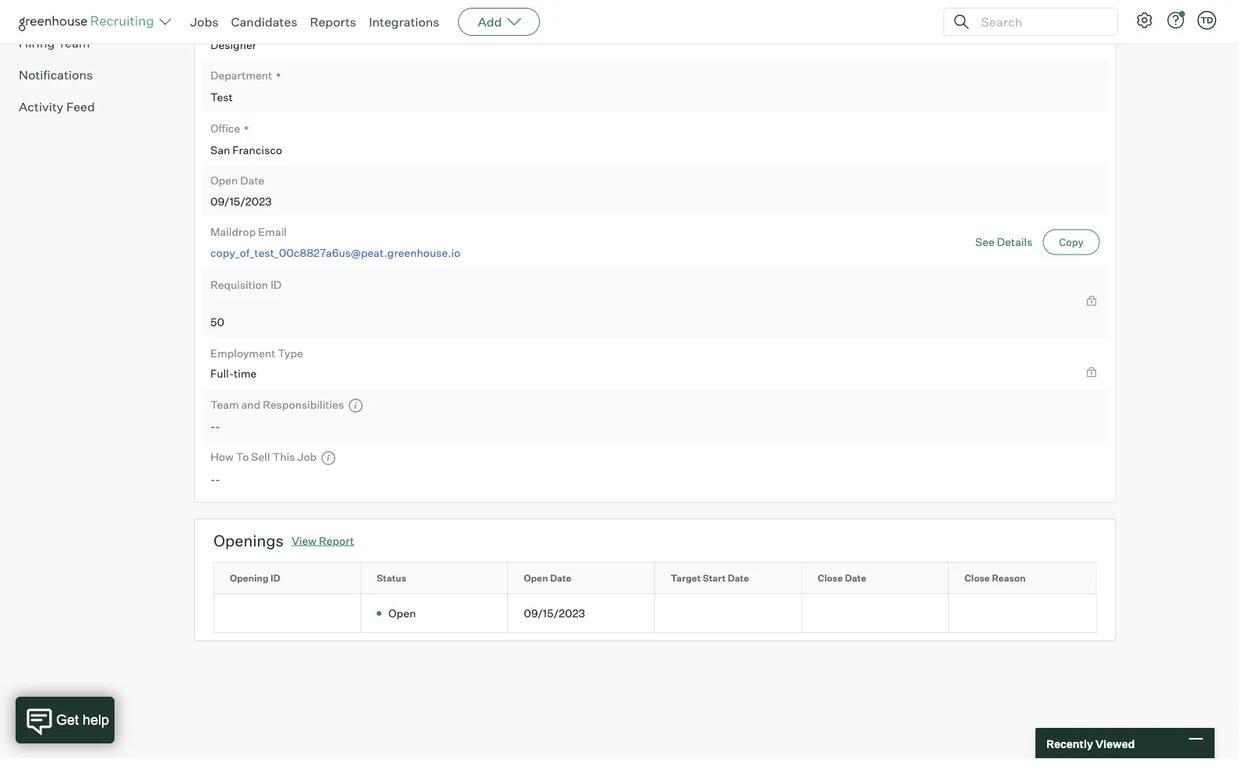Task type: describe. For each thing, give the bounding box(es) containing it.
row containing opening id
[[214, 563, 1096, 595]]

viewed
[[1096, 737, 1135, 751]]

name
[[274, 16, 304, 30]]

employment type
[[210, 346, 303, 360]]

feed
[[66, 99, 95, 114]]

jobs link
[[190, 14, 219, 30]]

how
[[210, 451, 234, 464]]

status
[[377, 573, 407, 585]]

candidates
[[231, 14, 297, 30]]

transitions
[[56, 3, 121, 18]]

close for close reason
[[965, 573, 990, 585]]

date for open date 09/15/2023
[[240, 174, 265, 188]]

how to sell this job
[[210, 451, 317, 464]]

recently
[[1047, 737, 1093, 751]]

openings
[[214, 532, 284, 551]]

internal job name (appears in greenhouse)
[[210, 16, 432, 30]]

to
[[236, 451, 249, 464]]

reason
[[992, 573, 1026, 585]]

san
[[210, 143, 230, 157]]

open for open date 09/15/2023
[[210, 174, 238, 188]]

09/15/2023 inside grid
[[524, 607, 585, 621]]

opening
[[230, 573, 269, 585]]

hiring
[[19, 35, 55, 50]]

office
[[210, 121, 240, 135]]

candidates link
[[231, 14, 297, 30]]

<ul><li>what will this person&#x27;s role and responsibilities be?</li><li>how will their success be evaluated?</li><li>who will they be working with?</li><li>who will they report to?</li></ul> image
[[348, 398, 364, 414]]

and
[[241, 398, 261, 411]]

francisco
[[232, 143, 282, 157]]

stage transitions
[[19, 3, 121, 18]]

add
[[478, 14, 502, 30]]

activity feed
[[19, 99, 95, 114]]

full-
[[210, 367, 234, 381]]

add button
[[458, 8, 540, 36]]

requisition id
[[210, 278, 282, 292]]

in
[[354, 16, 363, 30]]

50
[[210, 316, 224, 329]]

0 vertical spatial 09/15/2023
[[210, 194, 272, 208]]

td button
[[1195, 8, 1220, 33]]

td button
[[1198, 11, 1217, 30]]

close date
[[818, 573, 867, 585]]

sell
[[251, 451, 270, 464]]

department
[[210, 69, 272, 82]]

configure image
[[1136, 11, 1154, 30]]

employment
[[210, 346, 276, 360]]

date for open date
[[550, 573, 572, 585]]

report
[[319, 534, 354, 548]]

responsibilities
[[263, 398, 344, 411]]

close reason
[[965, 573, 1026, 585]]

Search text field
[[977, 11, 1104, 33]]

full-time
[[210, 367, 257, 381]]

1 horizontal spatial team
[[210, 398, 239, 411]]

0 horizontal spatial job
[[252, 16, 271, 30]]

stage
[[19, 3, 53, 18]]

hiring team link
[[19, 33, 137, 52]]



Task type: locate. For each thing, give the bounding box(es) containing it.
type
[[278, 346, 303, 360]]

0 vertical spatial open
[[210, 174, 238, 188]]

0 vertical spatial id
[[271, 278, 282, 292]]

greenhouse)
[[366, 16, 432, 30]]

open date 09/15/2023
[[210, 174, 272, 208]]

id
[[271, 278, 282, 292], [271, 573, 280, 585]]

1 id from the top
[[271, 278, 282, 292]]

1 row from the top
[[214, 563, 1096, 595]]

see details link
[[976, 235, 1041, 249]]

maildrop email copy_of_test_00c8827a6us@peat.greenhouse.io
[[210, 225, 461, 259]]

0 horizontal spatial open
[[210, 174, 238, 188]]

td
[[1201, 15, 1214, 25]]

id for requisition id
[[271, 278, 282, 292]]

see details
[[976, 235, 1033, 249]]

team left and
[[210, 398, 239, 411]]

grid containing open
[[214, 563, 1096, 633]]

date
[[240, 174, 265, 188], [550, 573, 572, 585], [728, 573, 749, 585], [845, 573, 867, 585]]

this
[[273, 451, 295, 464]]

09/15/2023
[[210, 194, 272, 208], [524, 607, 585, 621]]

09/15/2023 down "open date"
[[524, 607, 585, 621]]

close
[[818, 573, 843, 585], [965, 573, 990, 585]]

--
[[210, 420, 220, 433], [210, 473, 220, 486]]

open
[[210, 174, 238, 188], [524, 573, 548, 585], [389, 607, 416, 621]]

id right opening
[[271, 573, 280, 585]]

2 close from the left
[[965, 573, 990, 585]]

copy_of_test_00c8827a6us@peat.greenhouse.io
[[210, 246, 461, 259]]

2 horizontal spatial open
[[524, 573, 548, 585]]

team down greenhouse recruiting image at the left top of the page
[[57, 35, 90, 50]]

email
[[258, 225, 287, 239]]

cell inside grid
[[802, 595, 949, 633]]

date for close date
[[845, 573, 867, 585]]

reports link
[[310, 14, 356, 30]]

2 row from the top
[[214, 595, 1096, 633]]

recently viewed
[[1047, 737, 1135, 751]]

-- for team and responsibilities
[[210, 420, 220, 433]]

1 vertical spatial open
[[524, 573, 548, 585]]

stage transitions link
[[19, 1, 137, 20]]

greenhouse recruiting image
[[19, 12, 159, 31]]

1 close from the left
[[818, 573, 843, 585]]

1 -- from the top
[[210, 420, 220, 433]]

2 vertical spatial open
[[389, 607, 416, 621]]

job
[[252, 16, 271, 30], [297, 451, 317, 464]]

job left <ul><li>how should employees sell this job to candidates?</li><li>what are the challenges of this position?</li><li>how is taking this job a good career move?</li><li>what will the candidate learn in this role?</li></ul> "icon"
[[297, 451, 317, 464]]

copy link
[[1043, 230, 1100, 255]]

copy_of_test_00c8827a6us@peat.greenhouse.io link
[[210, 245, 461, 260]]

job left name
[[252, 16, 271, 30]]

san francisco
[[210, 143, 282, 157]]

2 -- from the top
[[210, 473, 220, 486]]

open for open date
[[524, 573, 548, 585]]

open inside 'open date 09/15/2023'
[[210, 174, 238, 188]]

-- for how to sell this job
[[210, 473, 220, 486]]

0 horizontal spatial close
[[818, 573, 843, 585]]

hiring team
[[19, 35, 90, 50]]

requisition
[[210, 278, 268, 292]]

1 vertical spatial id
[[271, 573, 280, 585]]

(appears
[[306, 16, 352, 30]]

<ul><li>what will this person&#x27;s role and responsibilities be?</li><li>how will their success be evaluated?</li><li>who will they be working with?</li><li>who will they report to?</li></ul> element
[[344, 397, 364, 414]]

team
[[57, 35, 90, 50], [210, 398, 239, 411]]

open date
[[524, 573, 572, 585]]

designer
[[210, 38, 257, 51]]

reports
[[310, 14, 356, 30]]

test
[[210, 90, 233, 104]]

1 vertical spatial team
[[210, 398, 239, 411]]

2 id from the top
[[271, 573, 280, 585]]

-
[[210, 420, 215, 433], [215, 420, 220, 433], [210, 473, 215, 486], [215, 473, 220, 486]]

id inside grid
[[271, 573, 280, 585]]

team and responsibilities
[[210, 398, 344, 411]]

grid
[[214, 563, 1096, 633]]

-- up how
[[210, 420, 220, 433]]

-- down how
[[210, 473, 220, 486]]

<ul><li>how should employees sell this job to candidates?</li><li>what are the challenges of this position?</li><li>how is taking this job a good career move?</li><li>what will the candidate learn in this role?</li></ul> element
[[317, 450, 336, 467]]

1 vertical spatial 09/15/2023
[[524, 607, 585, 621]]

0 vertical spatial team
[[57, 35, 90, 50]]

target start date
[[671, 573, 749, 585]]

target
[[671, 573, 701, 585]]

opening id
[[230, 573, 280, 585]]

internal
[[210, 16, 250, 30]]

see
[[976, 235, 995, 249]]

0 horizontal spatial 09/15/2023
[[210, 194, 272, 208]]

0 horizontal spatial team
[[57, 35, 90, 50]]

start
[[703, 573, 726, 585]]

openings view report
[[214, 532, 354, 551]]

cell
[[802, 595, 949, 633]]

jobs
[[190, 14, 219, 30]]

row containing open
[[214, 595, 1096, 633]]

notifications
[[19, 67, 93, 82]]

1 horizontal spatial job
[[297, 451, 317, 464]]

integrations link
[[369, 14, 440, 30]]

1 vertical spatial --
[[210, 473, 220, 486]]

id right requisition
[[271, 278, 282, 292]]

1 horizontal spatial open
[[389, 607, 416, 621]]

integrations
[[369, 14, 440, 30]]

0 vertical spatial job
[[252, 16, 271, 30]]

id for opening id
[[271, 573, 280, 585]]

1 vertical spatial job
[[297, 451, 317, 464]]

copy
[[1059, 236, 1084, 249]]

activity
[[19, 99, 64, 114]]

view report link
[[292, 533, 354, 549]]

date inside 'open date 09/15/2023'
[[240, 174, 265, 188]]

activity feed link
[[19, 97, 137, 116]]

0 vertical spatial --
[[210, 420, 220, 433]]

09/15/2023 up the maildrop
[[210, 194, 272, 208]]

notifications link
[[19, 65, 137, 84]]

details
[[997, 235, 1033, 249]]

1 horizontal spatial 09/15/2023
[[524, 607, 585, 621]]

open for open
[[389, 607, 416, 621]]

<ul><li>how should employees sell this job to candidates?</li><li>what are the challenges of this position?</li><li>how is taking this job a good career move?</li><li>what will the candidate learn in this role?</li></ul> image
[[321, 451, 336, 467]]

row
[[214, 563, 1096, 595], [214, 595, 1096, 633]]

close for close date
[[818, 573, 843, 585]]

time
[[234, 367, 257, 381]]

1 horizontal spatial close
[[965, 573, 990, 585]]

maildrop
[[210, 225, 256, 239]]

view
[[292, 534, 317, 548]]



Task type: vqa. For each thing, say whether or not it's contained in the screenshot.
ID associated with Requisition ID
yes



